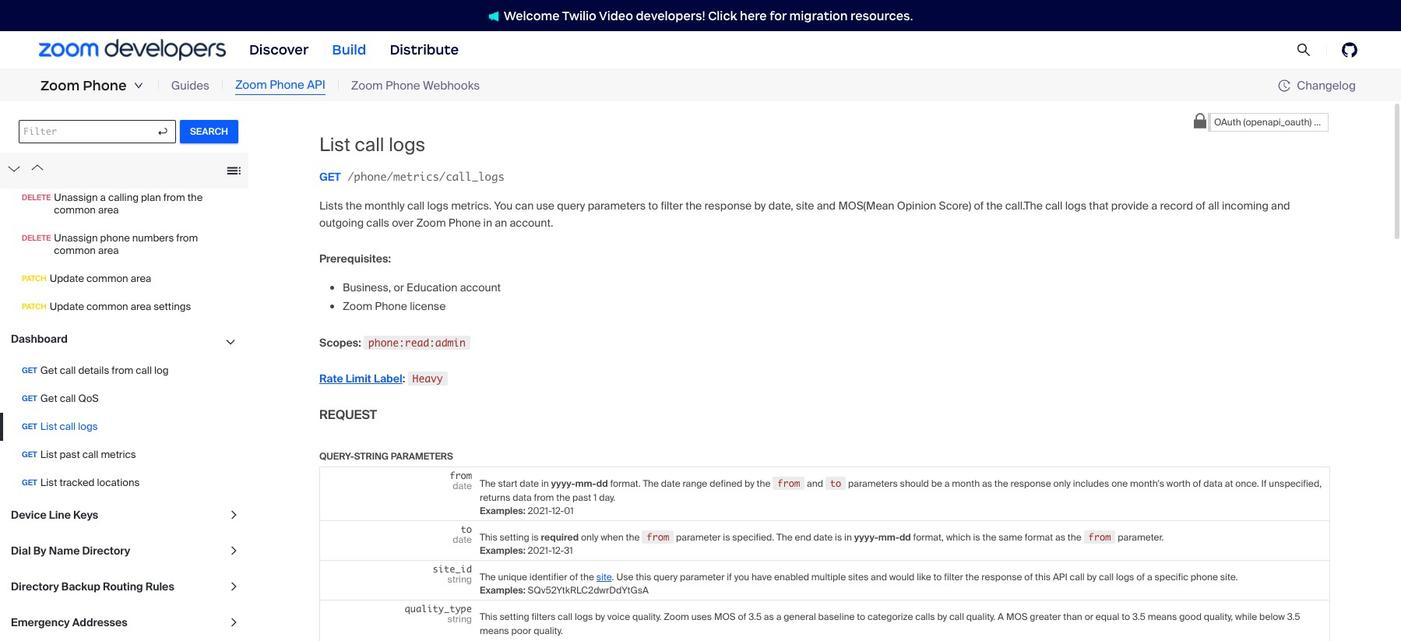 Task type: vqa. For each thing, say whether or not it's contained in the screenshot.
"RFC 7519" link
no



Task type: describe. For each thing, give the bounding box(es) containing it.
history image
[[1279, 79, 1291, 92]]

parameters
[[391, 450, 453, 462]]

welcome twilio video developers! click here for migration resources. link
[[473, 7, 929, 24]]

string
[[354, 450, 389, 462]]

zoom phone
[[41, 77, 127, 94]]

resources.
[[851, 8, 913, 23]]

zoom phone api
[[235, 77, 325, 93]]

welcome
[[504, 8, 560, 23]]

request
[[319, 406, 377, 423]]

zoom phone api link
[[235, 77, 325, 95]]

for
[[770, 8, 787, 23]]

api
[[307, 77, 325, 93]]

guides
[[171, 78, 210, 93]]

welcome twilio video developers! click here for migration resources.
[[504, 8, 913, 23]]

here
[[740, 8, 767, 23]]

changelog
[[1297, 78, 1356, 93]]

zoom phone webhooks link
[[351, 77, 480, 94]]



Task type: locate. For each thing, give the bounding box(es) containing it.
zoom for zoom phone webhooks
[[351, 78, 383, 93]]

video
[[599, 8, 633, 23]]

2 zoom from the left
[[235, 77, 267, 93]]

zoom developer logo image
[[39, 39, 226, 60]]

3 zoom from the left
[[351, 78, 383, 93]]

2 horizontal spatial zoom
[[351, 78, 383, 93]]

phone left api
[[270, 77, 304, 93]]

0 horizontal spatial zoom
[[41, 77, 80, 94]]

history image
[[1279, 79, 1297, 92]]

1 horizontal spatial zoom
[[235, 77, 267, 93]]

click
[[708, 8, 737, 23]]

zoom for zoom phone
[[41, 77, 80, 94]]

phone left the webhooks
[[386, 78, 420, 93]]

query-
[[319, 450, 354, 462]]

phone left down icon
[[83, 77, 127, 94]]

1 phone from the left
[[83, 77, 127, 94]]

0 horizontal spatial phone
[[83, 77, 127, 94]]

twilio
[[562, 8, 597, 23]]

zoom
[[41, 77, 80, 94], [235, 77, 267, 93], [351, 78, 383, 93]]

phone for zoom phone api
[[270, 77, 304, 93]]

zoom phone webhooks
[[351, 78, 480, 93]]

zoom for zoom phone api
[[235, 77, 267, 93]]

2 horizontal spatial phone
[[386, 78, 420, 93]]

github image
[[1342, 42, 1358, 58], [1342, 42, 1358, 58]]

migration
[[790, 8, 848, 23]]

2 phone from the left
[[270, 77, 304, 93]]

query-string parameters
[[319, 450, 453, 462]]

phone for zoom phone
[[83, 77, 127, 94]]

phone for zoom phone webhooks
[[386, 78, 420, 93]]

changelog link
[[1279, 78, 1356, 93]]

1 zoom from the left
[[41, 77, 80, 94]]

search image
[[1297, 43, 1311, 57]]

notification image
[[488, 11, 504, 22], [488, 11, 499, 22]]

phone
[[83, 77, 127, 94], [270, 77, 304, 93], [386, 78, 420, 93]]

search image
[[1297, 43, 1311, 57]]

3 phone from the left
[[386, 78, 420, 93]]

zoom inside 'zoom phone api' link
[[235, 77, 267, 93]]

zoom inside zoom phone webhooks link
[[351, 78, 383, 93]]

down image
[[134, 81, 143, 90]]

1 horizontal spatial phone
[[270, 77, 304, 93]]

developers!
[[636, 8, 706, 23]]

webhooks
[[423, 78, 480, 93]]

guides link
[[171, 77, 210, 94]]



